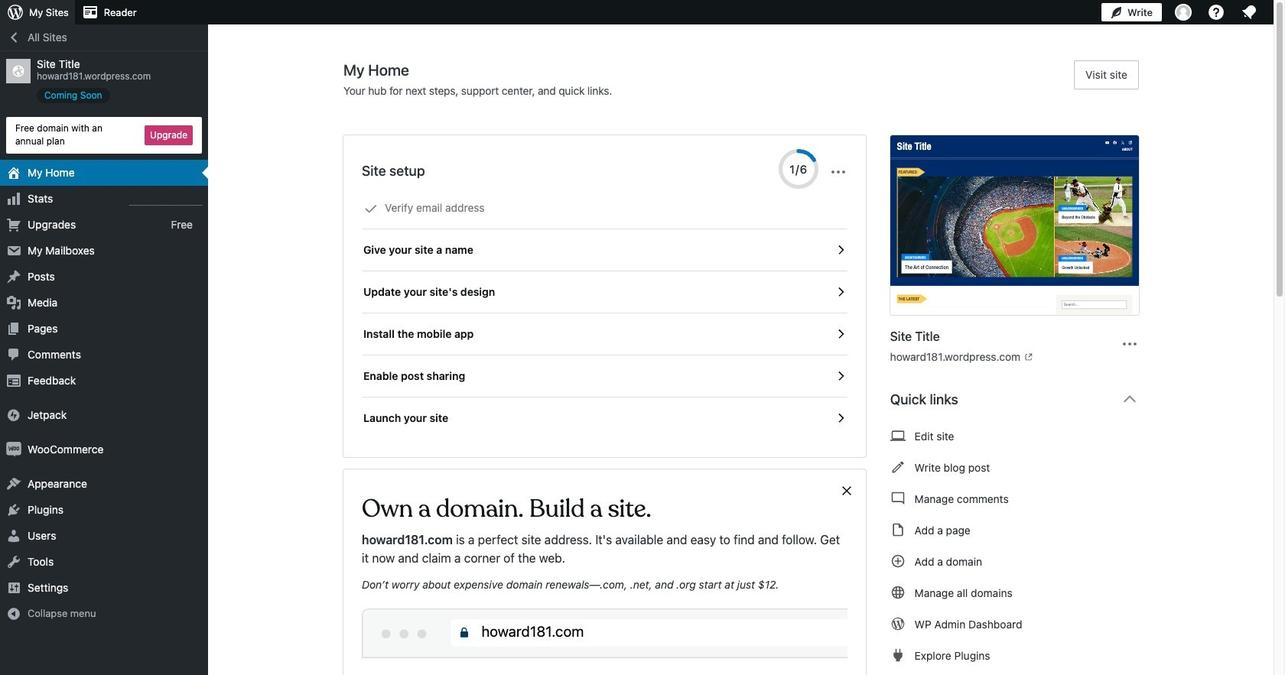 Task type: locate. For each thing, give the bounding box(es) containing it.
2 task enabled image from the top
[[834, 412, 847, 425]]

2 vertical spatial task enabled image
[[834, 370, 847, 383]]

1 vertical spatial task enabled image
[[834, 412, 847, 425]]

dismiss settings image
[[829, 163, 847, 181]]

task enabled image
[[834, 243, 847, 257], [834, 285, 847, 299], [834, 370, 847, 383]]

0 vertical spatial task enabled image
[[834, 243, 847, 257]]

help image
[[1207, 3, 1226, 21]]

my profile image
[[1175, 4, 1192, 21]]

img image
[[6, 407, 21, 423], [6, 442, 21, 457]]

0 vertical spatial task enabled image
[[834, 327, 847, 341]]

mode_comment image
[[890, 490, 906, 508]]

0 vertical spatial img image
[[6, 407, 21, 423]]

1 task enabled image from the top
[[834, 243, 847, 257]]

progress bar
[[779, 149, 818, 189]]

main content
[[344, 60, 1151, 676]]

task enabled image
[[834, 327, 847, 341], [834, 412, 847, 425]]

1 vertical spatial img image
[[6, 442, 21, 457]]

1 vertical spatial task enabled image
[[834, 285, 847, 299]]

1 img image from the top
[[6, 407, 21, 423]]

insert_drive_file image
[[890, 521, 906, 539]]



Task type: vqa. For each thing, say whether or not it's contained in the screenshot.
the Purchases View, manage, or cancel your plan and other purchases for this site. Learn more .
no



Task type: describe. For each thing, give the bounding box(es) containing it.
2 img image from the top
[[6, 442, 21, 457]]

2 task enabled image from the top
[[834, 285, 847, 299]]

dismiss domain name promotion image
[[840, 482, 854, 500]]

edit image
[[890, 458, 906, 477]]

laptop image
[[890, 427, 906, 445]]

1 task enabled image from the top
[[834, 327, 847, 341]]

3 task enabled image from the top
[[834, 370, 847, 383]]

manage your notifications image
[[1240, 3, 1259, 21]]

highest hourly views 0 image
[[129, 196, 202, 205]]

launchpad checklist element
[[362, 187, 847, 439]]

more options for site site title image
[[1121, 335, 1139, 353]]



